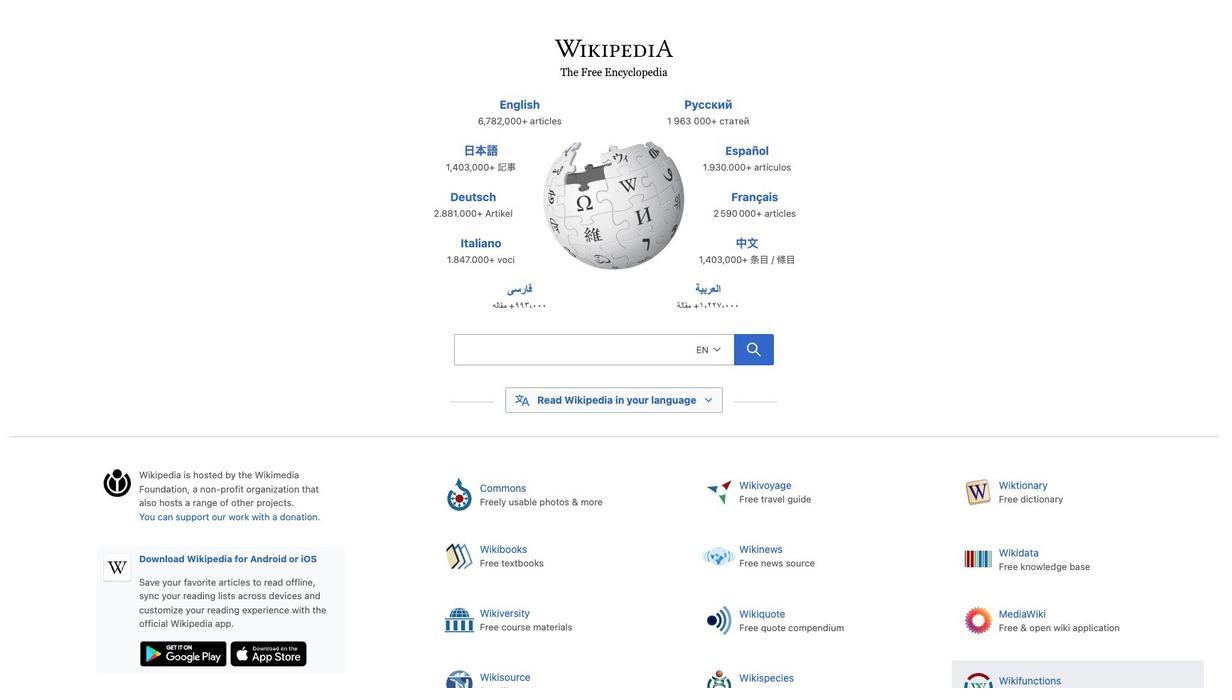 Task type: describe. For each thing, give the bounding box(es) containing it.
wikipedia image
[[543, 141, 685, 271]]

other projects element
[[433, 469, 1220, 688]]



Task type: locate. For each thing, give the bounding box(es) containing it.
None search field
[[422, 330, 806, 374], [454, 334, 735, 365], [422, 330, 806, 374], [454, 334, 735, 365]]

top languages element
[[418, 96, 811, 327]]



